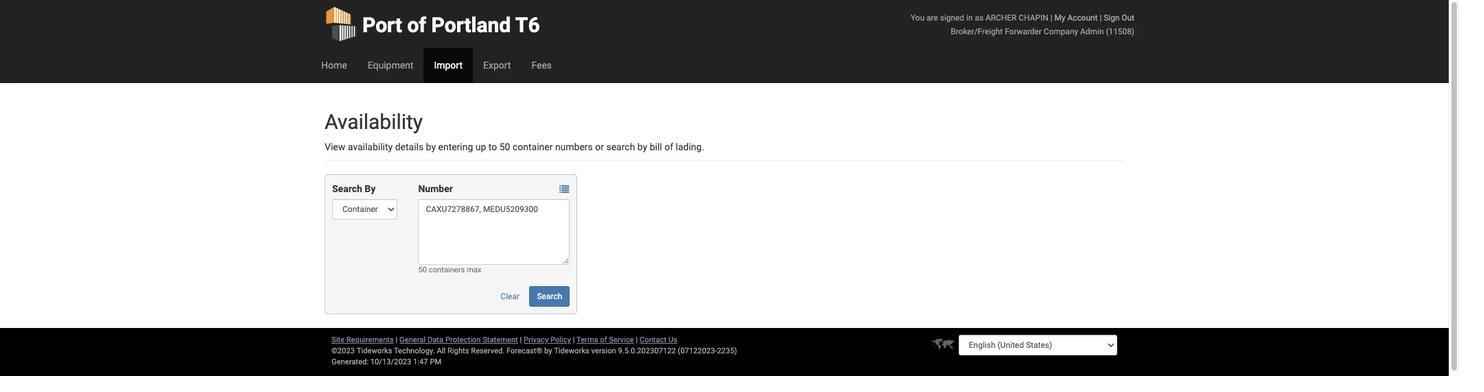 Task type: vqa. For each thing, say whether or not it's contained in the screenshot.
Password?
no



Task type: locate. For each thing, give the bounding box(es) containing it.
clear button
[[493, 286, 527, 307]]

export button
[[473, 48, 521, 82]]

equipment
[[368, 60, 413, 71]]

0 vertical spatial of
[[407, 13, 426, 37]]

availability
[[325, 110, 423, 134]]

of inside site requirements | general data protection statement | privacy policy | terms of service | contact us ©2023 tideworks technology. all rights reserved. forecast® by tideworks version 9.5.0.202307122 (07122023-2235) generated: 10/13/2023 1:47 pm
[[600, 336, 607, 345]]

of right bill
[[665, 141, 673, 152]]

portland
[[431, 13, 511, 37]]

of
[[407, 13, 426, 37], [665, 141, 673, 152], [600, 336, 607, 345]]

9.5.0.202307122
[[618, 347, 676, 356]]

10/13/2023
[[370, 358, 411, 367]]

search for search
[[537, 292, 562, 301]]

1 horizontal spatial search
[[537, 292, 562, 301]]

2 vertical spatial of
[[600, 336, 607, 345]]

show list image
[[560, 185, 569, 194]]

1 horizontal spatial by
[[544, 347, 552, 356]]

50 left containers
[[418, 266, 427, 275]]

50 right to
[[499, 141, 510, 152]]

container
[[513, 141, 553, 152]]

data
[[428, 336, 443, 345]]

1 horizontal spatial of
[[600, 336, 607, 345]]

requirements
[[346, 336, 394, 345]]

admin
[[1080, 27, 1104, 36]]

of up version
[[600, 336, 607, 345]]

of right port
[[407, 13, 426, 37]]

(11508)
[[1106, 27, 1135, 36]]

1 vertical spatial of
[[665, 141, 673, 152]]

search right clear
[[537, 292, 562, 301]]

site requirements | general data protection statement | privacy policy | terms of service | contact us ©2023 tideworks technology. all rights reserved. forecast® by tideworks version 9.5.0.202307122 (07122023-2235) generated: 10/13/2023 1:47 pm
[[332, 336, 737, 367]]

protection
[[445, 336, 481, 345]]

in
[[966, 13, 973, 23]]

signed
[[940, 13, 964, 23]]

2 horizontal spatial of
[[665, 141, 673, 152]]

broker/freight
[[951, 27, 1003, 36]]

search button
[[529, 286, 570, 307]]

forecast®
[[507, 347, 542, 356]]

site requirements link
[[332, 336, 394, 345]]

version
[[591, 347, 616, 356]]

contact us link
[[640, 336, 677, 345]]

search for search by
[[332, 183, 362, 194]]

site
[[332, 336, 345, 345]]

| up 9.5.0.202307122
[[636, 336, 638, 345]]

by right details on the left of the page
[[426, 141, 436, 152]]

1 vertical spatial 50
[[418, 266, 427, 275]]

0 horizontal spatial search
[[332, 183, 362, 194]]

availability
[[348, 141, 393, 152]]

view
[[325, 141, 345, 152]]

search
[[332, 183, 362, 194], [537, 292, 562, 301]]

1 horizontal spatial 50
[[499, 141, 510, 152]]

|
[[1050, 13, 1053, 23], [1100, 13, 1102, 23], [396, 336, 398, 345], [520, 336, 522, 345], [573, 336, 575, 345], [636, 336, 638, 345]]

2 horizontal spatial by
[[637, 141, 647, 152]]

lading.
[[676, 141, 704, 152]]

50
[[499, 141, 510, 152], [418, 266, 427, 275]]

up
[[475, 141, 486, 152]]

home button
[[311, 48, 357, 82]]

port of portland t6 link
[[325, 0, 540, 48]]

search left the by
[[332, 183, 362, 194]]

by left bill
[[637, 141, 647, 152]]

all
[[437, 347, 446, 356]]

tideworks
[[554, 347, 589, 356]]

details
[[395, 141, 424, 152]]

archer
[[986, 13, 1017, 23]]

by down privacy policy link
[[544, 347, 552, 356]]

us
[[668, 336, 677, 345]]

out
[[1122, 13, 1135, 23]]

| up the forecast®
[[520, 336, 522, 345]]

| left 'general'
[[396, 336, 398, 345]]

©2023 tideworks
[[332, 347, 392, 356]]

max
[[467, 266, 482, 275]]

by
[[426, 141, 436, 152], [637, 141, 647, 152], [544, 347, 552, 356]]

0 horizontal spatial 50
[[418, 266, 427, 275]]

service
[[609, 336, 634, 345]]

fees button
[[521, 48, 562, 82]]

0 horizontal spatial of
[[407, 13, 426, 37]]

1 vertical spatial search
[[537, 292, 562, 301]]

0 vertical spatial search
[[332, 183, 362, 194]]

port
[[362, 13, 402, 37]]

company
[[1044, 27, 1078, 36]]

search inside 'button'
[[537, 292, 562, 301]]

terms
[[577, 336, 598, 345]]

1:47
[[413, 358, 428, 367]]

0 horizontal spatial by
[[426, 141, 436, 152]]

numbers
[[555, 141, 593, 152]]

you
[[911, 13, 925, 23]]

t6
[[515, 13, 540, 37]]

entering
[[438, 141, 473, 152]]



Task type: describe. For each thing, give the bounding box(es) containing it.
or
[[595, 141, 604, 152]]

port of portland t6
[[362, 13, 540, 37]]

you are signed in as archer chapin | my account | sign out broker/freight forwarder company admin (11508)
[[911, 13, 1135, 36]]

bill
[[650, 141, 662, 152]]

equipment button
[[357, 48, 424, 82]]

terms of service link
[[577, 336, 634, 345]]

50 containers max
[[418, 266, 482, 275]]

privacy
[[524, 336, 549, 345]]

statement
[[483, 336, 518, 345]]

view availability details by entering up to 50 container numbers or search by bill of lading.
[[325, 141, 704, 152]]

| up tideworks
[[573, 336, 575, 345]]

pm
[[430, 358, 441, 367]]

sign out link
[[1104, 13, 1135, 23]]

Number text field
[[418, 199, 570, 265]]

2235)
[[717, 347, 737, 356]]

general data protection statement link
[[400, 336, 518, 345]]

sign
[[1104, 13, 1120, 23]]

clear
[[501, 292, 520, 301]]

search by
[[332, 183, 376, 194]]

home
[[321, 60, 347, 71]]

my
[[1055, 13, 1066, 23]]

rights
[[447, 347, 469, 356]]

generated:
[[332, 358, 369, 367]]

by
[[365, 183, 376, 194]]

account
[[1068, 13, 1098, 23]]

number
[[418, 183, 453, 194]]

forwarder
[[1005, 27, 1042, 36]]

to
[[489, 141, 497, 152]]

privacy policy link
[[524, 336, 571, 345]]

my account link
[[1055, 13, 1098, 23]]

chapin
[[1019, 13, 1048, 23]]

containers
[[429, 266, 465, 275]]

by inside site requirements | general data protection statement | privacy policy | terms of service | contact us ©2023 tideworks technology. all rights reserved. forecast® by tideworks version 9.5.0.202307122 (07122023-2235) generated: 10/13/2023 1:47 pm
[[544, 347, 552, 356]]

| left sign
[[1100, 13, 1102, 23]]

are
[[927, 13, 938, 23]]

import
[[434, 60, 463, 71]]

contact
[[640, 336, 667, 345]]

import button
[[424, 48, 473, 82]]

technology.
[[394, 347, 435, 356]]

search
[[606, 141, 635, 152]]

fees
[[531, 60, 552, 71]]

export
[[483, 60, 511, 71]]

general
[[400, 336, 426, 345]]

(07122023-
[[678, 347, 717, 356]]

0 vertical spatial 50
[[499, 141, 510, 152]]

reserved.
[[471, 347, 505, 356]]

policy
[[550, 336, 571, 345]]

as
[[975, 13, 984, 23]]

| left the my
[[1050, 13, 1053, 23]]



